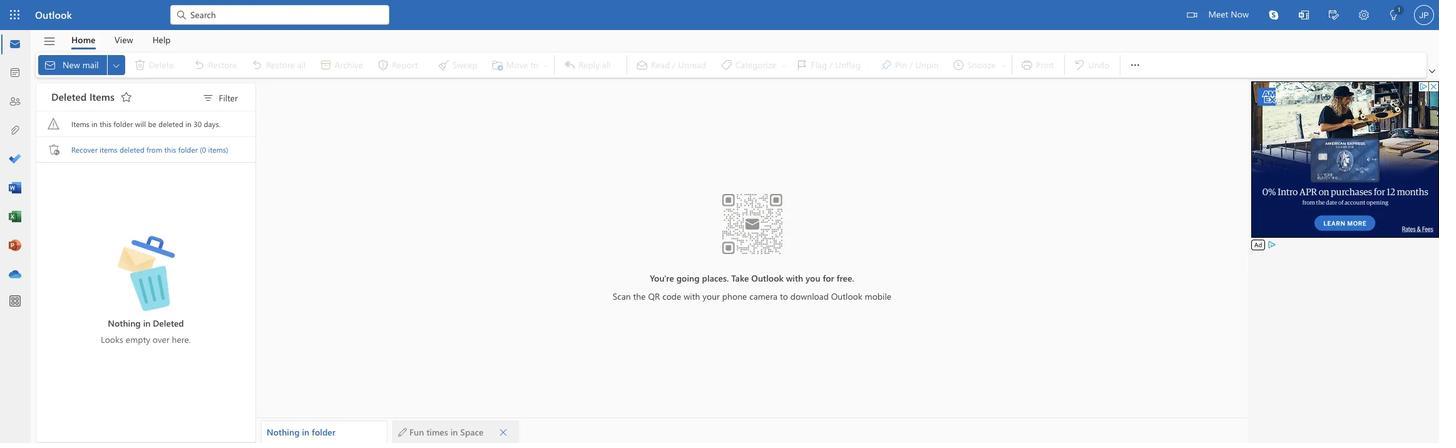 Task type: vqa. For each thing, say whether or not it's contained in the screenshot.
the deleted
yes



Task type: locate. For each thing, give the bounding box(es) containing it.
0 vertical spatial this
[[100, 119, 111, 129]]

navigation pane region
[[36, 78, 170, 443]]

here.
[[172, 334, 191, 346]]

your
[[703, 290, 720, 302]]

with down going
[[684, 290, 700, 302]]

nothing inside button
[[267, 426, 300, 438]]

deleted items heading
[[51, 83, 136, 111]]

0 horizontal spatial outlook
[[35, 8, 72, 21]]

in for items in this folder will be deleted in 30 days.
[[92, 119, 98, 129]]

days.
[[204, 119, 220, 129]]


[[1299, 10, 1309, 20]]

nothing in folder
[[267, 426, 336, 438]]

1 horizontal spatial deleted
[[153, 317, 184, 329]]

items inside deleted items 
[[89, 90, 114, 103]]

deleted
[[158, 119, 183, 129], [120, 144, 145, 154]]

2 horizontal spatial outlook
[[831, 290, 863, 302]]

set your advertising preferences image
[[1267, 240, 1277, 250]]

0 horizontal spatial deleted
[[51, 90, 87, 103]]

free.
[[837, 272, 854, 284]]

Search for email, meetings, files and more. field
[[189, 8, 382, 21]]

 button
[[116, 87, 136, 107]]

0 vertical spatial nothing
[[108, 317, 141, 329]]

to do image
[[9, 153, 21, 166]]

code
[[663, 290, 681, 302]]

this up items
[[100, 119, 111, 129]]


[[1187, 10, 1197, 20]]

 button
[[1259, 0, 1289, 30]]

scan
[[613, 290, 631, 302]]

1 horizontal spatial folder
[[178, 144, 198, 154]]


[[1329, 10, 1339, 20]]

in for nothing in deleted looks empty over here.
[[143, 317, 151, 329]]

this right from
[[164, 144, 176, 154]]

items left  button
[[89, 90, 114, 103]]

nothing
[[108, 317, 141, 329], [267, 426, 300, 438]]


[[1269, 10, 1279, 20]]

 button
[[37, 31, 62, 52]]

message list section
[[36, 80, 255, 443]]

0 vertical spatial outlook
[[35, 8, 72, 21]]

deleted up over
[[153, 317, 184, 329]]


[[120, 91, 133, 103]]

0 horizontal spatial deleted
[[120, 144, 145, 154]]

tags group
[[630, 53, 1009, 78]]

1 vertical spatial nothing
[[267, 426, 300, 438]]

1 vertical spatial with
[[684, 290, 700, 302]]

 button
[[1289, 0, 1319, 32]]

now
[[1231, 8, 1249, 20]]

1 vertical spatial deleted
[[120, 144, 145, 154]]

0 horizontal spatial nothing
[[108, 317, 141, 329]]

tab list containing home
[[62, 30, 180, 49]]

2 horizontal spatial folder
[[312, 426, 336, 438]]

 button
[[1349, 0, 1379, 32]]

help
[[153, 33, 171, 45]]

mail
[[82, 59, 99, 71]]

space
[[460, 426, 484, 438]]

calendar image
[[9, 67, 21, 80]]


[[202, 92, 214, 105]]

you
[[806, 272, 821, 284]]

nothing for nothing in folder
[[267, 426, 300, 438]]

 button
[[108, 55, 125, 75]]

application
[[0, 0, 1439, 443]]

1 vertical spatial items
[[71, 119, 89, 129]]

in for nothing in folder
[[302, 426, 309, 438]]

download
[[791, 290, 829, 302]]

1 vertical spatial deleted
[[153, 317, 184, 329]]

1
[[1398, 5, 1401, 14]]

outlook down "free." at the right bottom of page
[[831, 290, 863, 302]]

deleted down  new mail at the left top of the page
[[51, 90, 87, 103]]


[[44, 59, 56, 71]]

deleted items 
[[51, 90, 133, 103]]

in inside nothing in deleted looks empty over here.
[[143, 317, 151, 329]]

outlook link
[[35, 0, 72, 30]]

0 vertical spatial with
[[786, 272, 803, 284]]

times
[[427, 426, 448, 438]]

help button
[[143, 30, 180, 49]]

 new mail
[[44, 59, 99, 71]]

1 vertical spatial this
[[164, 144, 176, 154]]

outlook up camera
[[752, 272, 784, 284]]

jp button
[[1409, 0, 1439, 30]]

will
[[135, 119, 146, 129]]

folder
[[114, 119, 133, 129], [178, 144, 198, 154], [312, 426, 336, 438]]

1 vertical spatial folder
[[178, 144, 198, 154]]

deleted right be
[[158, 119, 183, 129]]

deleted inside button
[[120, 144, 145, 154]]

in inside button
[[302, 426, 309, 438]]

1 horizontal spatial nothing
[[267, 426, 300, 438]]

deleted
[[51, 90, 87, 103], [153, 317, 184, 329]]

outlook up  button
[[35, 8, 72, 21]]

0 vertical spatial deleted
[[51, 90, 87, 103]]

application containing outlook
[[0, 0, 1439, 443]]

in
[[92, 119, 98, 129], [185, 119, 192, 129], [143, 317, 151, 329], [302, 426, 309, 438], [451, 426, 458, 438]]

1 horizontal spatial outlook
[[752, 272, 784, 284]]

powerpoint image
[[9, 240, 21, 252]]

1 horizontal spatial with
[[786, 272, 803, 284]]

with
[[786, 272, 803, 284], [684, 290, 700, 302]]

places.
[[702, 272, 729, 284]]


[[175, 9, 188, 21]]

deleted left from
[[120, 144, 145, 154]]

1 horizontal spatial this
[[164, 144, 176, 154]]

this inside button
[[164, 144, 176, 154]]

0 horizontal spatial with
[[684, 290, 700, 302]]

camera
[[750, 290, 778, 302]]

30
[[194, 119, 202, 129]]

0 vertical spatial folder
[[114, 119, 133, 129]]

view
[[115, 33, 133, 45]]

excel image
[[9, 211, 21, 224]]

tab list
[[62, 30, 180, 49]]

from
[[147, 144, 162, 154]]

1 horizontal spatial deleted
[[158, 119, 183, 129]]

items
[[89, 90, 114, 103], [71, 119, 89, 129]]

this
[[100, 119, 111, 129], [164, 144, 176, 154]]

nothing inside nothing in deleted looks empty over here.
[[108, 317, 141, 329]]

home button
[[62, 30, 105, 49]]

0 vertical spatial deleted
[[158, 119, 183, 129]]

outlook
[[35, 8, 72, 21], [752, 272, 784, 284], [831, 290, 863, 302]]

2 vertical spatial outlook
[[831, 290, 863, 302]]

items)
[[208, 144, 228, 154]]

with left you
[[786, 272, 803, 284]]

filter
[[219, 92, 238, 104]]

going
[[677, 272, 700, 284]]

fun
[[409, 426, 424, 438]]

meet
[[1209, 8, 1229, 20]]

outlook banner
[[0, 0, 1439, 32]]

to
[[780, 290, 788, 302]]

2 vertical spatial folder
[[312, 426, 336, 438]]

deleted inside deleted items 
[[51, 90, 87, 103]]

ad
[[1255, 240, 1262, 249]]

 button
[[495, 424, 512, 441]]

items up recover
[[71, 119, 89, 129]]


[[43, 35, 56, 48]]

0 vertical spatial items
[[89, 90, 114, 103]]


[[1359, 10, 1369, 20]]


[[1389, 10, 1399, 20]]



Task type: describe. For each thing, give the bounding box(es) containing it.
 button
[[1319, 0, 1349, 32]]

take
[[731, 272, 749, 284]]

nothing in deleted looks empty over here.
[[101, 317, 191, 346]]

empty
[[126, 334, 150, 346]]

 1
[[1389, 5, 1401, 20]]

 fun times in space
[[398, 426, 484, 438]]

phone
[[722, 290, 747, 302]]

recover
[[71, 144, 98, 154]]

word image
[[9, 182, 21, 195]]

 button
[[1427, 65, 1438, 78]]

 filter
[[202, 92, 238, 105]]

1 vertical spatial outlook
[[752, 272, 784, 284]]

you're going places. take outlook with you for free. scan the qr code with your phone camera to download outlook mobile
[[613, 272, 892, 302]]

recover items deleted from this folder (0 items) button
[[71, 144, 255, 155]]

0 horizontal spatial folder
[[114, 119, 133, 129]]


[[1429, 68, 1436, 75]]

folder inside reading pane main content
[[312, 426, 336, 438]]

people image
[[9, 96, 21, 108]]

new
[[63, 59, 80, 71]]

meet now
[[1209, 8, 1249, 20]]

 search field
[[170, 0, 389, 28]]

home
[[71, 33, 95, 45]]


[[398, 428, 407, 437]]

(0
[[200, 144, 206, 154]]

items in this folder will be deleted in 30 days.
[[71, 119, 220, 129]]

recover items deleted from this folder (0 items)
[[71, 144, 228, 154]]

nothing in folder button
[[261, 421, 388, 443]]


[[111, 60, 121, 70]]

nothing for nothing in deleted looks empty over here.
[[108, 317, 141, 329]]

move & delete group
[[38, 53, 552, 78]]

mobile
[[865, 290, 892, 302]]

mail image
[[9, 38, 21, 51]]

view button
[[105, 30, 142, 49]]

be
[[148, 119, 156, 129]]


[[48, 143, 60, 156]]

0 horizontal spatial this
[[100, 119, 111, 129]]

over
[[153, 334, 170, 346]]

onedrive image
[[9, 269, 21, 281]]

outlook inside outlook banner
[[35, 8, 72, 21]]

items
[[100, 144, 118, 154]]

files image
[[9, 125, 21, 137]]

for
[[823, 272, 834, 284]]

you're
[[650, 272, 674, 284]]


[[499, 428, 508, 437]]

reading pane main content
[[256, 78, 1248, 443]]

left-rail-appbar navigation
[[3, 30, 28, 289]]

looks
[[101, 334, 123, 346]]

jp
[[1420, 10, 1429, 20]]

the
[[633, 290, 646, 302]]

more apps image
[[9, 296, 21, 308]]

deleted inside nothing in deleted looks empty over here.
[[153, 317, 184, 329]]

qr
[[648, 290, 660, 302]]


[[48, 118, 60, 130]]



